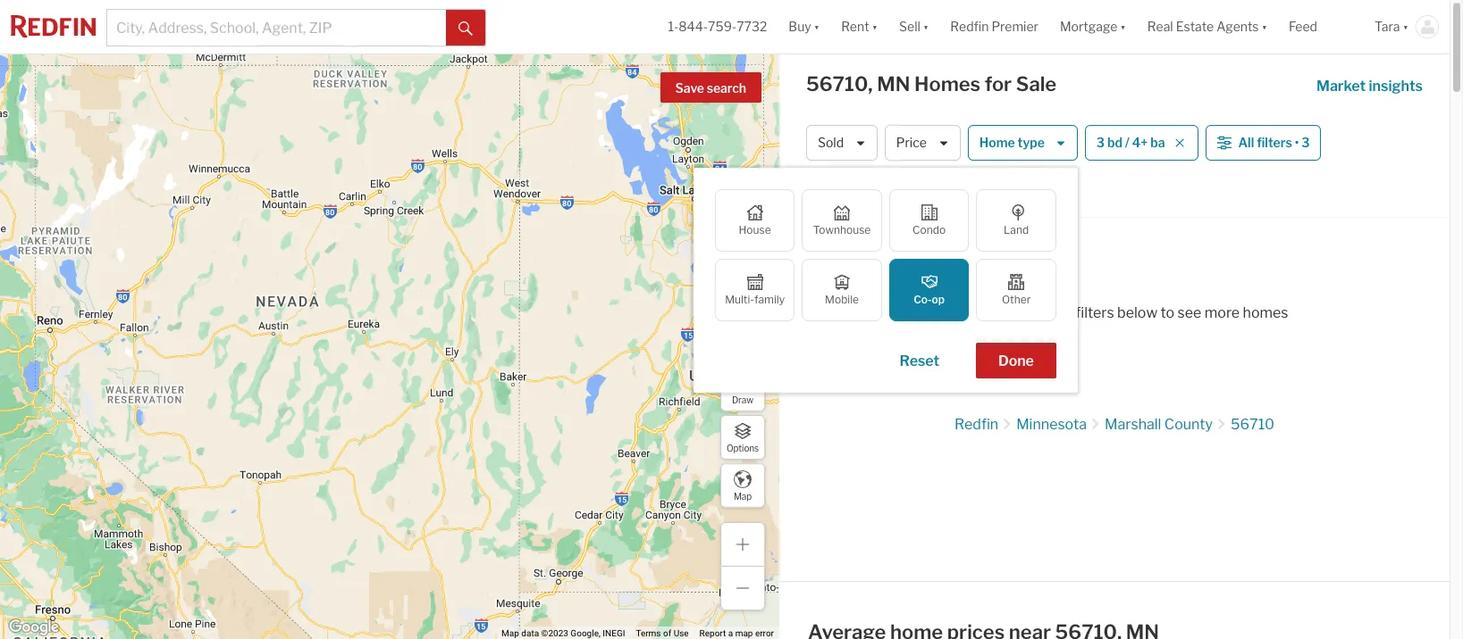 Task type: describe. For each thing, give the bounding box(es) containing it.
Land checkbox
[[976, 189, 1056, 252]]

condo
[[913, 223, 946, 237]]

buy ▾ button
[[778, 0, 830, 54]]

buy ▾
[[789, 19, 820, 34]]

other
[[1002, 293, 1031, 307]]

homes
[[914, 72, 981, 96]]

1 horizontal spatial filters
[[1075, 305, 1114, 322]]

real estate agents ▾ button
[[1137, 0, 1278, 54]]

1 horizontal spatial co-
[[1000, 354, 1021, 369]]

▾ for sell ▾
[[923, 19, 929, 34]]

recommended
[[911, 186, 1002, 201]]

terms of use link
[[636, 629, 689, 639]]

zoom out reset all filters or remove one of your filters below to see more homes
[[822, 280, 1288, 322]]

multi-
[[725, 293, 754, 307]]

all
[[865, 305, 880, 322]]

map
[[735, 629, 753, 639]]

buy ▾ button
[[789, 0, 820, 54]]

▾ for mortgage ▾
[[1120, 19, 1126, 34]]

1 horizontal spatial co-op
[[1000, 354, 1036, 369]]

land
[[1004, 223, 1029, 237]]

1 3 from the left
[[1096, 135, 1105, 150]]

homes inside the 'zoom out reset all filters or remove one of your filters below to see more homes'
[[1243, 305, 1288, 322]]

marshall
[[1105, 416, 1161, 433]]

draw button
[[720, 367, 765, 412]]

of inside the 'zoom out reset all filters or remove one of your filters below to see more homes'
[[1026, 305, 1039, 322]]

search
[[707, 80, 746, 96]]

Condo checkbox
[[889, 189, 969, 252]]

bd
[[1107, 135, 1122, 150]]

56710
[[1231, 416, 1275, 433]]

inegi
[[603, 629, 625, 639]]

sell ▾ button
[[899, 0, 929, 54]]

price button
[[885, 125, 961, 161]]

your
[[1042, 305, 1072, 322]]

House checkbox
[[715, 189, 795, 252]]

4+ baths
[[901, 354, 952, 369]]

draw
[[732, 395, 753, 405]]

©2023
[[541, 629, 568, 639]]

Other checkbox
[[976, 259, 1056, 322]]

map for map
[[734, 491, 752, 502]]

below
[[1117, 305, 1157, 322]]

rent ▾ button
[[830, 0, 888, 54]]

multi-family
[[725, 293, 785, 307]]

see
[[1178, 305, 1201, 322]]

rent ▾
[[841, 19, 878, 34]]

▾ inside real estate agents ▾ link
[[1262, 19, 1267, 34]]

real
[[1147, 19, 1173, 34]]

ba
[[1150, 135, 1165, 150]]

options button
[[720, 416, 765, 460]]

terms
[[636, 629, 661, 639]]

redfin for redfin
[[954, 416, 998, 433]]

no
[[803, 247, 830, 270]]

sold
[[818, 135, 844, 150]]

recommended button
[[909, 185, 1016, 203]]

submit search image
[[458, 21, 473, 36]]

minnesota
[[1016, 416, 1087, 433]]

Multi-family checkbox
[[715, 259, 795, 322]]

1-
[[668, 19, 679, 34]]

report
[[699, 629, 726, 639]]

:
[[906, 186, 909, 201]]

error
[[755, 629, 774, 639]]

terms of use
[[636, 629, 689, 639]]

remove 3 bd / 4+ ba image
[[1174, 138, 1185, 148]]

Mobile checkbox
[[802, 259, 882, 322]]

4+ inside button
[[1132, 135, 1148, 150]]

redfin premier
[[950, 19, 1038, 34]]

price
[[896, 135, 927, 150]]

done button
[[976, 343, 1056, 379]]

google,
[[571, 629, 600, 639]]

use
[[674, 629, 689, 639]]

home type
[[979, 135, 1045, 150]]

or
[[927, 305, 941, 322]]

for
[[985, 72, 1012, 96]]

/
[[1125, 135, 1130, 150]]

marshall county
[[1105, 416, 1213, 433]]

remove co-op image
[[1043, 357, 1054, 367]]

reset inside the 'zoom out reset all filters or remove one of your filters below to see more homes'
[[822, 305, 862, 322]]

insights
[[1369, 78, 1423, 95]]

▾ for buy ▾
[[814, 19, 820, 34]]

• for homes
[[867, 187, 871, 203]]

market insights
[[1316, 78, 1423, 95]]

family
[[754, 293, 785, 307]]

options
[[727, 443, 759, 454]]

tara
[[1375, 19, 1400, 34]]

buy
[[789, 19, 811, 34]]

mortgage ▾ button
[[1060, 0, 1126, 54]]

mortgage ▾
[[1060, 19, 1126, 34]]

56710 link
[[1231, 416, 1275, 433]]

1 vertical spatial 4+
[[901, 354, 917, 369]]

redfin link
[[954, 416, 998, 433]]

zoom out button
[[821, 280, 888, 297]]

mortgage ▾ button
[[1049, 0, 1137, 54]]

zoom
[[822, 280, 862, 297]]

map region
[[0, 0, 874, 640]]



Task type: locate. For each thing, give the bounding box(es) containing it.
• left sort
[[867, 187, 871, 203]]

3 left the bd
[[1096, 135, 1105, 150]]

remove
[[944, 305, 994, 322]]

tara ▾
[[1375, 19, 1408, 34]]

save search button
[[660, 72, 761, 103]]

▾ inside mortgage ▾ dropdown button
[[1120, 19, 1126, 34]]

reset inside button
[[899, 353, 939, 370]]

0 vertical spatial reset
[[822, 305, 862, 322]]

co- left remove
[[914, 293, 932, 307]]

save search
[[675, 80, 746, 96]]

▾ inside buy ▾ dropdown button
[[814, 19, 820, 34]]

mobile
[[825, 293, 859, 307]]

out
[[864, 280, 887, 297]]

5 ▾ from the left
[[1262, 19, 1267, 34]]

op
[[932, 293, 945, 307], [1021, 354, 1036, 369]]

marshall county link
[[1105, 416, 1213, 433]]

Co-op checkbox
[[889, 259, 969, 322]]

1 vertical spatial map
[[501, 629, 519, 639]]

a
[[728, 629, 733, 639]]

redfin left premier
[[950, 19, 989, 34]]

▾ right mortgage
[[1120, 19, 1126, 34]]

co-op
[[914, 293, 945, 307], [1000, 354, 1036, 369]]

more
[[1205, 305, 1240, 322]]

0 horizontal spatial co-
[[914, 293, 932, 307]]

▾ inside sell ▾ dropdown button
[[923, 19, 929, 34]]

3 bd / 4+ ba button
[[1085, 125, 1198, 161]]

4+ left baths
[[901, 354, 917, 369]]

all filters • 3
[[1238, 135, 1310, 150]]

1 vertical spatial op
[[1021, 354, 1036, 369]]

0 horizontal spatial op
[[932, 293, 945, 307]]

1 vertical spatial of
[[663, 629, 671, 639]]

agents
[[1216, 19, 1259, 34]]

▾ right sell in the top right of the page
[[923, 19, 929, 34]]

City, Address, School, Agent, ZIP search field
[[107, 10, 446, 46]]

op left remove co-op icon
[[1021, 354, 1036, 369]]

dialog containing reset
[[693, 168, 1078, 393]]

3 ▾ from the left
[[923, 19, 929, 34]]

• for filters
[[1295, 135, 1299, 150]]

op inside option
[[932, 293, 945, 307]]

filters inside button
[[1257, 135, 1292, 150]]

2 3 from the left
[[1301, 135, 1310, 150]]

1 horizontal spatial map
[[734, 491, 752, 502]]

feed
[[1289, 19, 1317, 34]]

all filters • 3 button
[[1205, 125, 1321, 161]]

option group
[[715, 189, 1056, 322]]

google image
[[4, 617, 63, 640]]

1 horizontal spatial homes
[[1243, 305, 1288, 322]]

sale
[[1016, 72, 1057, 96]]

data
[[521, 629, 539, 639]]

mortgage
[[1060, 19, 1117, 34]]

3 bd / 4+ ba
[[1096, 135, 1165, 150]]

4+ right "/"
[[1132, 135, 1148, 150]]

filters right the all
[[1257, 135, 1292, 150]]

• inside the 0 homes •
[[867, 187, 871, 203]]

0 horizontal spatial homes
[[818, 186, 858, 201]]

home
[[979, 135, 1015, 150]]

real estate agents ▾ link
[[1147, 0, 1267, 54]]

dialog
[[693, 168, 1078, 393]]

co-op inside co-op option
[[914, 293, 945, 307]]

option group inside dialog
[[715, 189, 1056, 322]]

sell ▾
[[899, 19, 929, 34]]

0 horizontal spatial •
[[867, 187, 871, 203]]

▾ inside rent ▾ dropdown button
[[872, 19, 878, 34]]

1 horizontal spatial reset
[[899, 353, 939, 370]]

0 horizontal spatial 4+
[[901, 354, 917, 369]]

1 vertical spatial co-
[[1000, 354, 1021, 369]]

of left use
[[663, 629, 671, 639]]

1 ▾ from the left
[[814, 19, 820, 34]]

Townhouse checkbox
[[802, 189, 882, 252]]

• right the all
[[1295, 135, 1299, 150]]

1 horizontal spatial •
[[1295, 135, 1299, 150]]

1-844-759-7732 link
[[668, 19, 767, 34]]

1 horizontal spatial 4+
[[1132, 135, 1148, 150]]

done
[[998, 353, 1034, 370]]

map data ©2023 google, inegi
[[501, 629, 625, 639]]

1 horizontal spatial op
[[1021, 354, 1036, 369]]

co-
[[914, 293, 932, 307], [1000, 354, 1021, 369]]

report a map error link
[[699, 629, 774, 639]]

6 ▾ from the left
[[1403, 19, 1408, 34]]

844-
[[679, 19, 708, 34]]

• inside button
[[1295, 135, 1299, 150]]

0 vertical spatial homes
[[818, 186, 858, 201]]

1 vertical spatial co-op
[[1000, 354, 1036, 369]]

filters right your
[[1075, 305, 1114, 322]]

co-op right the out
[[914, 293, 945, 307]]

56710, mn homes for sale
[[806, 72, 1057, 96]]

reset down or
[[899, 353, 939, 370]]

0 vertical spatial redfin
[[950, 19, 989, 34]]

7732
[[737, 19, 767, 34]]

report a map error
[[699, 629, 774, 639]]

map for map data ©2023 google, inegi
[[501, 629, 519, 639]]

▾ right rent
[[872, 19, 878, 34]]

market insights link
[[1316, 58, 1423, 97]]

0 horizontal spatial co-op
[[914, 293, 945, 307]]

1 vertical spatial homes
[[1243, 305, 1288, 322]]

0 horizontal spatial of
[[663, 629, 671, 639]]

redfin inside the 'redfin premier' button
[[950, 19, 989, 34]]

4 ▾ from the left
[[1120, 19, 1126, 34]]

option group containing house
[[715, 189, 1056, 322]]

1 vertical spatial •
[[867, 187, 871, 203]]

1 horizontal spatial 3
[[1301, 135, 1310, 150]]

of right one
[[1026, 305, 1039, 322]]

co-op left remove co-op icon
[[1000, 354, 1036, 369]]

0 vertical spatial map
[[734, 491, 752, 502]]

sell
[[899, 19, 920, 34]]

0 horizontal spatial 3
[[1096, 135, 1105, 150]]

all
[[1238, 135, 1254, 150]]

home type button
[[968, 125, 1078, 161]]

0 horizontal spatial map
[[501, 629, 519, 639]]

sort
[[880, 186, 906, 201]]

0 horizontal spatial reset
[[822, 305, 862, 322]]

market
[[1316, 78, 1366, 95]]

0 horizontal spatial filters
[[883, 305, 923, 322]]

0 vertical spatial 4+
[[1132, 135, 1148, 150]]

co- left remove co-op icon
[[1000, 354, 1021, 369]]

reset
[[822, 305, 862, 322], [899, 353, 939, 370]]

1 vertical spatial redfin
[[954, 416, 998, 433]]

save
[[675, 80, 704, 96]]

0 vertical spatial op
[[932, 293, 945, 307]]

homes right 0
[[818, 186, 858, 201]]

0
[[806, 186, 815, 201]]

▾ right agents
[[1262, 19, 1267, 34]]

house
[[739, 223, 771, 237]]

minnesota link
[[1016, 416, 1087, 433]]

one
[[997, 305, 1023, 322]]

townhouse
[[813, 223, 871, 237]]

2 ▾ from the left
[[872, 19, 878, 34]]

results
[[834, 247, 899, 270]]

redfin premier button
[[940, 0, 1049, 54]]

op up baths
[[932, 293, 945, 307]]

▾ for tara ▾
[[1403, 19, 1408, 34]]

no results
[[803, 247, 899, 270]]

1 horizontal spatial of
[[1026, 305, 1039, 322]]

county
[[1164, 416, 1213, 433]]

sort :
[[880, 186, 909, 201]]

map left data
[[501, 629, 519, 639]]

co- inside option
[[914, 293, 932, 307]]

mn
[[877, 72, 910, 96]]

redfin down done
[[954, 416, 998, 433]]

3 right the all
[[1301, 135, 1310, 150]]

premier
[[992, 19, 1038, 34]]

0 vertical spatial co-op
[[914, 293, 945, 307]]

▾ for rent ▾
[[872, 19, 878, 34]]

homes inside the 0 homes •
[[818, 186, 858, 201]]

sell ▾ button
[[888, 0, 940, 54]]

0 homes •
[[806, 186, 871, 203]]

reset button
[[877, 343, 962, 379]]

0 vertical spatial of
[[1026, 305, 1039, 322]]

0 vertical spatial •
[[1295, 135, 1299, 150]]

redfin for redfin premier
[[950, 19, 989, 34]]

▾ right buy
[[814, 19, 820, 34]]

homes right more
[[1243, 305, 1288, 322]]

reset all filters button
[[821, 305, 924, 322]]

rent
[[841, 19, 869, 34]]

0 vertical spatial co-
[[914, 293, 932, 307]]

56710,
[[806, 72, 873, 96]]

rent ▾ button
[[841, 0, 878, 54]]

4+
[[1132, 135, 1148, 150], [901, 354, 917, 369]]

type
[[1018, 135, 1045, 150]]

map down "options"
[[734, 491, 752, 502]]

reset down zoom
[[822, 305, 862, 322]]

map inside button
[[734, 491, 752, 502]]

▾ right tara
[[1403, 19, 1408, 34]]

2 horizontal spatial filters
[[1257, 135, 1292, 150]]

1 vertical spatial reset
[[899, 353, 939, 370]]

759-
[[708, 19, 737, 34]]

filters right all
[[883, 305, 923, 322]]

estate
[[1176, 19, 1214, 34]]

feed button
[[1278, 0, 1364, 54]]

1-844-759-7732
[[668, 19, 767, 34]]



Task type: vqa. For each thing, say whether or not it's contained in the screenshot.
listing
no



